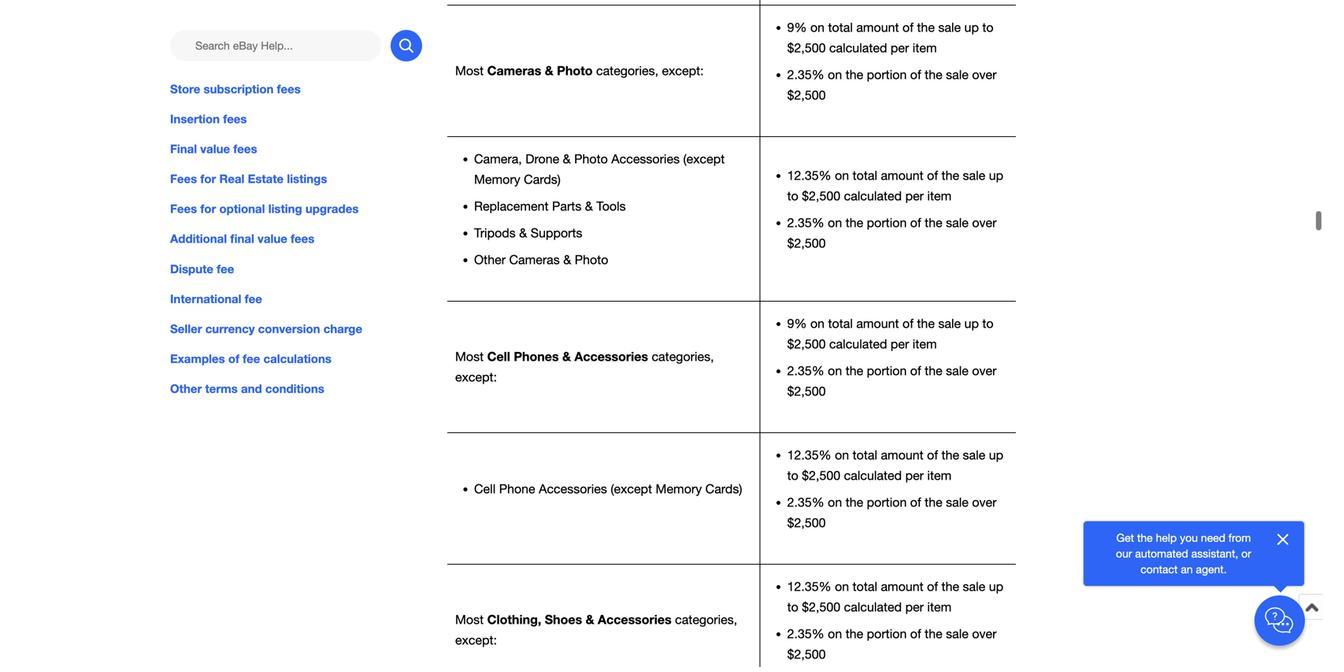 Task type: locate. For each thing, give the bounding box(es) containing it.
except: for clothing, shoes & accessories
[[455, 633, 497, 648]]

tripods
[[474, 226, 516, 240]]

except:
[[662, 64, 704, 78], [455, 370, 497, 385], [455, 633, 497, 648]]

1 vertical spatial 12.35%
[[788, 448, 832, 462]]

12.35% on total amount of the sale up to $2,500 calculated per item for clothing, shoes & accessories
[[788, 579, 1004, 615]]

fee up seller currency conversion charge
[[245, 292, 262, 306]]

1 vertical spatial 12.35% on total amount of the sale up to $2,500 calculated per item
[[788, 448, 1004, 483]]

accessories
[[612, 152, 680, 166], [575, 349, 648, 364], [539, 482, 607, 496], [598, 612, 672, 627]]

over for cameras & photo
[[973, 67, 997, 82]]

1 vertical spatial other
[[170, 382, 202, 396]]

fee
[[217, 262, 234, 276], [245, 292, 262, 306], [243, 352, 260, 366]]

camera, drone & photo accessories (except memory cards)
[[474, 152, 725, 187]]

4 portion from the top
[[867, 495, 907, 510]]

agent.
[[1196, 563, 1227, 576]]

per for cell phones & accessories
[[891, 337, 909, 351]]

5 over from the top
[[973, 627, 997, 641]]

2 12.35% on total amount of the sale up to $2,500 calculated per item from the top
[[788, 448, 1004, 483]]

most inside the most clothing, shoes & accessories
[[455, 613, 484, 627]]

1 over from the top
[[973, 67, 997, 82]]

most clothing, shoes & accessories
[[455, 612, 672, 627]]

5 2.35% from the top
[[788, 627, 825, 641]]

fees for real estate listings link
[[170, 170, 422, 188]]

calculated for cameras & photo
[[830, 41, 888, 55]]

over for clothing, shoes & accessories
[[973, 627, 997, 641]]

&
[[545, 63, 554, 78], [563, 152, 571, 166], [585, 199, 593, 213], [519, 226, 527, 240], [564, 252, 571, 267], [563, 349, 571, 364], [586, 612, 595, 627]]

to
[[983, 20, 994, 35], [788, 189, 799, 203], [983, 316, 994, 331], [788, 468, 799, 483], [788, 600, 799, 615]]

1 horizontal spatial value
[[258, 232, 287, 246]]

9% on total amount of the sale up to $2,500 calculated per item
[[788, 20, 994, 55], [788, 316, 994, 351]]

portion
[[867, 67, 907, 82], [867, 215, 907, 230], [867, 364, 907, 378], [867, 495, 907, 510], [867, 627, 907, 641]]

over for cell phones & accessories
[[973, 364, 997, 378]]

5 2.35% on the portion of the sale over $2,500 from the top
[[788, 627, 997, 662]]

fees
[[277, 82, 301, 96], [223, 112, 247, 126], [233, 142, 257, 156], [291, 232, 315, 246]]

1 12.35% on total amount of the sale up to $2,500 calculated per item from the top
[[788, 168, 1004, 203]]

most for clothing,
[[455, 613, 484, 627]]

9% on total amount of the sale up to $2,500 calculated per item for accessories
[[788, 316, 994, 351]]

fees inside store subscription fees link
[[277, 82, 301, 96]]

categories, except:
[[455, 350, 714, 385], [455, 613, 738, 648]]

fee up and
[[243, 352, 260, 366]]

categories,
[[596, 64, 659, 78], [652, 350, 714, 364], [675, 613, 738, 627]]

1 2.35% from the top
[[788, 67, 825, 82]]

total for clothing, shoes & accessories
[[853, 579, 878, 594]]

up for cameras & photo
[[965, 20, 979, 35]]

contact
[[1141, 563, 1178, 576]]

2 fees from the top
[[170, 202, 197, 216]]

to for replacement parts & tools
[[788, 189, 799, 203]]

other down examples
[[170, 382, 202, 396]]

over
[[973, 67, 997, 82], [973, 215, 997, 230], [973, 364, 997, 378], [973, 495, 997, 510], [973, 627, 997, 641]]

other down tripods
[[474, 252, 506, 267]]

cell
[[487, 349, 510, 364], [474, 482, 496, 496]]

tripods & supports
[[474, 226, 583, 240]]

fees up fees for real estate listings
[[233, 142, 257, 156]]

examples of fee calculations link
[[170, 350, 422, 368]]

store subscription fees
[[170, 82, 301, 96]]

sale
[[939, 20, 961, 35], [946, 67, 969, 82], [963, 168, 986, 183], [946, 215, 969, 230], [939, 316, 961, 331], [946, 364, 969, 378], [963, 448, 986, 462], [946, 495, 969, 510], [963, 579, 986, 594], [946, 627, 969, 641]]

accessories for shoes
[[598, 612, 672, 627]]

item
[[913, 41, 937, 55], [928, 189, 952, 203], [913, 337, 937, 351], [928, 468, 952, 483], [928, 600, 952, 615]]

3 over from the top
[[973, 364, 997, 378]]

0 vertical spatial 9%
[[788, 20, 807, 35]]

1 9% from the top
[[788, 20, 807, 35]]

5 portion from the top
[[867, 627, 907, 641]]

2 vertical spatial except:
[[455, 633, 497, 648]]

memory
[[474, 172, 521, 187], [656, 482, 702, 496]]

cards) inside camera, drone & photo accessories (except memory cards)
[[524, 172, 561, 187]]

0 vertical spatial categories,
[[596, 64, 659, 78]]

1 most from the top
[[455, 64, 484, 78]]

1 vertical spatial for
[[200, 202, 216, 216]]

cards)
[[524, 172, 561, 187], [706, 482, 743, 496]]

3 most from the top
[[455, 613, 484, 627]]

accessories right phones
[[575, 349, 648, 364]]

real
[[219, 172, 245, 186]]

1 horizontal spatial cards)
[[706, 482, 743, 496]]

accessories inside camera, drone & photo accessories (except memory cards)
[[612, 152, 680, 166]]

2.35%
[[788, 67, 825, 82], [788, 215, 825, 230], [788, 364, 825, 378], [788, 495, 825, 510], [788, 627, 825, 641]]

1 2.35% on the portion of the sale over $2,500 from the top
[[788, 67, 997, 102]]

1 vertical spatial value
[[258, 232, 287, 246]]

0 vertical spatial 12.35%
[[788, 168, 832, 183]]

other terms and conditions
[[170, 382, 324, 396]]

total for replacement parts & tools
[[853, 168, 878, 183]]

portion for cell phones & accessories
[[867, 364, 907, 378]]

1 categories, except: from the top
[[455, 350, 714, 385]]

3 12.35% on total amount of the sale up to $2,500 calculated per item from the top
[[788, 579, 1004, 615]]

upgrades
[[306, 202, 359, 216]]

2 vertical spatial 12.35%
[[788, 579, 832, 594]]

photo for camera, drone & photo accessories (except memory cards)
[[574, 152, 608, 166]]

calculated for clothing, shoes & accessories
[[844, 600, 902, 615]]

cameras for other cameras & photo
[[509, 252, 560, 267]]

1 vertical spatial fee
[[245, 292, 262, 306]]

optional
[[219, 202, 265, 216]]

0 vertical spatial 12.35% on total amount of the sale up to $2,500 calculated per item
[[788, 168, 1004, 203]]

the inside get the help you need from our automated assistant, or contact an agent.
[[1138, 531, 1153, 544]]

1 vertical spatial photo
[[574, 152, 608, 166]]

2.35% on the portion of the sale over $2,500
[[788, 67, 997, 102], [788, 215, 997, 251], [788, 364, 997, 399], [788, 495, 997, 530], [788, 627, 997, 662]]

calculated
[[830, 41, 888, 55], [844, 189, 902, 203], [830, 337, 888, 351], [844, 468, 902, 483], [844, 600, 902, 615]]

accessories up tools
[[612, 152, 680, 166]]

other cameras & photo
[[474, 252, 609, 267]]

except: inside most cameras & photo categories, except:
[[662, 64, 704, 78]]

to for cell phones & accessories
[[983, 316, 994, 331]]

amount for cell phones & accessories
[[857, 316, 899, 331]]

0 vertical spatial except:
[[662, 64, 704, 78]]

9%
[[788, 20, 807, 35], [788, 316, 807, 331]]

0 vertical spatial cell
[[487, 349, 510, 364]]

1 vertical spatial memory
[[656, 482, 702, 496]]

item for cell phones & accessories
[[913, 337, 937, 351]]

camera,
[[474, 152, 522, 166]]

fees
[[170, 172, 197, 186], [170, 202, 197, 216]]

4 over from the top
[[973, 495, 997, 510]]

final
[[230, 232, 254, 246]]

Search eBay Help... text field
[[170, 30, 381, 61]]

3 2.35% from the top
[[788, 364, 825, 378]]

2 2.35% from the top
[[788, 215, 825, 230]]

final
[[170, 142, 197, 156]]

(except
[[684, 152, 725, 166], [611, 482, 652, 496]]

fees down final
[[170, 172, 197, 186]]

2 for from the top
[[200, 202, 216, 216]]

categories, for cell phones & accessories
[[652, 350, 714, 364]]

2.35% on the portion of the sale over $2,500 for cell phones & accessories
[[788, 364, 997, 399]]

estate
[[248, 172, 284, 186]]

2 9% from the top
[[788, 316, 807, 331]]

3 2.35% on the portion of the sale over $2,500 from the top
[[788, 364, 997, 399]]

1 vertical spatial most
[[455, 350, 484, 364]]

fees inside final value fees link
[[233, 142, 257, 156]]

photo for other cameras & photo
[[575, 252, 609, 267]]

most
[[455, 64, 484, 78], [455, 350, 484, 364], [455, 613, 484, 627]]

0 horizontal spatial value
[[200, 142, 230, 156]]

calculated for replacement parts & tools
[[844, 189, 902, 203]]

item for cameras & photo
[[913, 41, 937, 55]]

0 vertical spatial fee
[[217, 262, 234, 276]]

1 vertical spatial cell
[[474, 482, 496, 496]]

examples of fee calculations
[[170, 352, 332, 366]]

dispute fee link
[[170, 260, 422, 278]]

fees down store subscription fees
[[223, 112, 247, 126]]

0 vertical spatial memory
[[474, 172, 521, 187]]

1 12.35% from the top
[[788, 168, 832, 183]]

automated
[[1136, 547, 1189, 560]]

tools
[[597, 199, 626, 213]]

cameras
[[487, 63, 542, 78], [509, 252, 560, 267]]

fees for real estate listings
[[170, 172, 327, 186]]

total
[[828, 20, 853, 35], [853, 168, 878, 183], [828, 316, 853, 331], [853, 448, 878, 462], [853, 579, 878, 594]]

most inside most cell phones & accessories
[[455, 350, 484, 364]]

insertion fees
[[170, 112, 247, 126]]

photo inside camera, drone & photo accessories (except memory cards)
[[574, 152, 608, 166]]

accessories right phone on the bottom left
[[539, 482, 607, 496]]

per
[[891, 41, 909, 55], [906, 189, 924, 203], [891, 337, 909, 351], [906, 468, 924, 483], [906, 600, 924, 615]]

0 vertical spatial other
[[474, 252, 506, 267]]

0 vertical spatial for
[[200, 172, 216, 186]]

2 vertical spatial fee
[[243, 352, 260, 366]]

2 over from the top
[[973, 215, 997, 230]]

fees up additional
[[170, 202, 197, 216]]

except: for cell phones & accessories
[[455, 370, 497, 385]]

9% for accessories
[[788, 316, 807, 331]]

0 vertical spatial cards)
[[524, 172, 561, 187]]

2 portion from the top
[[867, 215, 907, 230]]

memory inside camera, drone & photo accessories (except memory cards)
[[474, 172, 521, 187]]

portion for clothing, shoes & accessories
[[867, 627, 907, 641]]

2 categories, except: from the top
[[455, 613, 738, 648]]

1 9% on total amount of the sale up to $2,500 calculated per item from the top
[[788, 20, 994, 55]]

item for clothing, shoes & accessories
[[928, 600, 952, 615]]

2 vertical spatial most
[[455, 613, 484, 627]]

cell left phone on the bottom left
[[474, 482, 496, 496]]

fees for fees for real estate listings
[[170, 172, 197, 186]]

most inside most cameras & photo categories, except:
[[455, 64, 484, 78]]

fee up "international fee"
[[217, 262, 234, 276]]

subscription
[[204, 82, 274, 96]]

total for cell phones & accessories
[[828, 316, 853, 331]]

value down insertion fees
[[200, 142, 230, 156]]

final value fees
[[170, 142, 257, 156]]

2 12.35% from the top
[[788, 448, 832, 462]]

2 most from the top
[[455, 350, 484, 364]]

for
[[200, 172, 216, 186], [200, 202, 216, 216]]

0 horizontal spatial (except
[[611, 482, 652, 496]]

$2,500
[[788, 41, 826, 55], [788, 88, 826, 102], [802, 189, 841, 203], [788, 236, 826, 251], [788, 337, 826, 351], [788, 384, 826, 399], [802, 468, 841, 483], [788, 516, 826, 530], [802, 600, 841, 615], [788, 647, 826, 662]]

2 9% on total amount of the sale up to $2,500 calculated per item from the top
[[788, 316, 994, 351]]

0 horizontal spatial cards)
[[524, 172, 561, 187]]

1 vertical spatial except:
[[455, 370, 497, 385]]

0 vertical spatial fees
[[170, 172, 197, 186]]

get the help you need from our automated assistant, or contact an agent. tooltip
[[1109, 530, 1259, 578]]

total for cameras & photo
[[828, 20, 853, 35]]

up for replacement parts & tools
[[989, 168, 1004, 183]]

photo
[[557, 63, 593, 78], [574, 152, 608, 166], [575, 252, 609, 267]]

for up additional
[[200, 202, 216, 216]]

1 fees from the top
[[170, 172, 197, 186]]

1 for from the top
[[200, 172, 216, 186]]

most cell phones & accessories
[[455, 349, 648, 364]]

0 vertical spatial categories, except:
[[455, 350, 714, 385]]

up
[[965, 20, 979, 35], [989, 168, 1004, 183], [965, 316, 979, 331], [989, 448, 1004, 462], [989, 579, 1004, 594]]

2 2.35% on the portion of the sale over $2,500 from the top
[[788, 215, 997, 251]]

0 vertical spatial 9% on total amount of the sale up to $2,500 calculated per item
[[788, 20, 994, 55]]

for left real on the top
[[200, 172, 216, 186]]

1 vertical spatial 9% on total amount of the sale up to $2,500 calculated per item
[[788, 316, 994, 351]]

dispute
[[170, 262, 214, 276]]

accessories right shoes
[[598, 612, 672, 627]]

2 vertical spatial photo
[[575, 252, 609, 267]]

on
[[811, 20, 825, 35], [828, 67, 842, 82], [835, 168, 849, 183], [828, 215, 842, 230], [811, 316, 825, 331], [828, 364, 842, 378], [835, 448, 849, 462], [828, 495, 842, 510], [835, 579, 849, 594], [828, 627, 842, 641]]

our
[[1116, 547, 1133, 560]]

12.35%
[[788, 168, 832, 183], [788, 448, 832, 462], [788, 579, 832, 594]]

12.35% for replacement parts & tools
[[788, 168, 832, 183]]

2 vertical spatial categories,
[[675, 613, 738, 627]]

amount
[[857, 20, 899, 35], [881, 168, 924, 183], [857, 316, 899, 331], [881, 448, 924, 462], [881, 579, 924, 594]]

categories, inside most cameras & photo categories, except:
[[596, 64, 659, 78]]

1 vertical spatial fees
[[170, 202, 197, 216]]

fee for international fee
[[245, 292, 262, 306]]

1 vertical spatial 9%
[[788, 316, 807, 331]]

0 horizontal spatial memory
[[474, 172, 521, 187]]

4 2.35% on the portion of the sale over $2,500 from the top
[[788, 495, 997, 530]]

value
[[200, 142, 230, 156], [258, 232, 287, 246]]

2.35% for cell phones & accessories
[[788, 364, 825, 378]]

accessories for phones
[[575, 349, 648, 364]]

0 vertical spatial most
[[455, 64, 484, 78]]

0 vertical spatial photo
[[557, 63, 593, 78]]

currency
[[205, 322, 255, 336]]

final value fees link
[[170, 140, 422, 158]]

international fee
[[170, 292, 262, 306]]

3 portion from the top
[[867, 364, 907, 378]]

1 vertical spatial cameras
[[509, 252, 560, 267]]

fee for dispute fee
[[217, 262, 234, 276]]

1 horizontal spatial (except
[[684, 152, 725, 166]]

2.35% on the portion of the sale over $2,500 for clothing, shoes & accessories
[[788, 627, 997, 662]]

0 horizontal spatial other
[[170, 382, 202, 396]]

need
[[1201, 531, 1226, 544]]

1 horizontal spatial other
[[474, 252, 506, 267]]

get the help you need from our automated assistant, or contact an agent.
[[1116, 531, 1252, 576]]

of
[[903, 20, 914, 35], [911, 67, 922, 82], [927, 168, 938, 183], [911, 215, 922, 230], [903, 316, 914, 331], [228, 352, 240, 366], [911, 364, 922, 378], [927, 448, 938, 462], [911, 495, 922, 510], [927, 579, 938, 594], [911, 627, 922, 641]]

2 vertical spatial 12.35% on total amount of the sale up to $2,500 calculated per item
[[788, 579, 1004, 615]]

portion for cameras & photo
[[867, 67, 907, 82]]

9% for categories,
[[788, 20, 807, 35]]

1 vertical spatial categories, except:
[[455, 613, 738, 648]]

calculations
[[264, 352, 332, 366]]

fees for optional listing upgrades
[[170, 202, 359, 216]]

0 vertical spatial (except
[[684, 152, 725, 166]]

additional final value fees link
[[170, 230, 422, 248]]

fees up insertion fees link
[[277, 82, 301, 96]]

1 vertical spatial categories,
[[652, 350, 714, 364]]

fees down fees for optional listing upgrades link
[[291, 232, 315, 246]]

cell left phones
[[487, 349, 510, 364]]

0 vertical spatial cameras
[[487, 63, 542, 78]]

value right final
[[258, 232, 287, 246]]

3 12.35% from the top
[[788, 579, 832, 594]]

1 portion from the top
[[867, 67, 907, 82]]



Task type: describe. For each thing, give the bounding box(es) containing it.
calculated for cell phones & accessories
[[830, 337, 888, 351]]

supports
[[531, 226, 583, 240]]

store subscription fees link
[[170, 80, 422, 98]]

assistant,
[[1192, 547, 1239, 560]]

categories, except: for phones
[[455, 350, 714, 385]]

categories, except: for shoes
[[455, 613, 738, 648]]

from
[[1229, 531, 1252, 544]]

& inside camera, drone & photo accessories (except memory cards)
[[563, 152, 571, 166]]

to for cameras & photo
[[983, 20, 994, 35]]

parts
[[552, 199, 582, 213]]

seller
[[170, 322, 202, 336]]

categories, for clothing, shoes & accessories
[[675, 613, 738, 627]]

2.35% on the portion of the sale over $2,500 for cameras & photo
[[788, 67, 997, 102]]

amount for clothing, shoes & accessories
[[881, 579, 924, 594]]

additional
[[170, 232, 227, 246]]

per for clothing, shoes & accessories
[[906, 600, 924, 615]]

fees inside insertion fees link
[[223, 112, 247, 126]]

charge
[[324, 322, 362, 336]]

2.35% for clothing, shoes & accessories
[[788, 627, 825, 641]]

up for cell phones & accessories
[[965, 316, 979, 331]]

clothing,
[[487, 612, 542, 627]]

accessories for &
[[612, 152, 680, 166]]

phones
[[514, 349, 559, 364]]

up for clothing, shoes & accessories
[[989, 579, 1004, 594]]

and
[[241, 382, 262, 396]]

or
[[1242, 547, 1252, 560]]

you
[[1180, 531, 1198, 544]]

replacement
[[474, 199, 549, 213]]

cameras for most cameras & photo categories, except:
[[487, 63, 542, 78]]

most cameras & photo categories, except:
[[455, 63, 704, 78]]

0 vertical spatial value
[[200, 142, 230, 156]]

replacement parts & tools
[[474, 199, 626, 213]]

1 horizontal spatial memory
[[656, 482, 702, 496]]

insertion fees link
[[170, 110, 422, 128]]

portion for replacement parts & tools
[[867, 215, 907, 230]]

drone
[[526, 152, 560, 166]]

amount for replacement parts & tools
[[881, 168, 924, 183]]

other terms and conditions link
[[170, 380, 422, 398]]

other for other terms and conditions
[[170, 382, 202, 396]]

listings
[[287, 172, 327, 186]]

most for cell
[[455, 350, 484, 364]]

1 vertical spatial (except
[[611, 482, 652, 496]]

per for replacement parts & tools
[[906, 189, 924, 203]]

listing
[[268, 202, 302, 216]]

9% on total amount of the sale up to $2,500 calculated per item for categories,
[[788, 20, 994, 55]]

fees inside additional final value fees link
[[291, 232, 315, 246]]

international fee link
[[170, 290, 422, 308]]

store
[[170, 82, 200, 96]]

additional final value fees
[[170, 232, 315, 246]]

conditions
[[265, 382, 324, 396]]

(except inside camera, drone & photo accessories (except memory cards)
[[684, 152, 725, 166]]

cell phone accessories (except memory cards)
[[474, 482, 743, 496]]

shoes
[[545, 612, 582, 627]]

amount for cameras & photo
[[857, 20, 899, 35]]

an
[[1181, 563, 1193, 576]]

fees for fees for optional listing upgrades
[[170, 202, 197, 216]]

over for replacement parts & tools
[[973, 215, 997, 230]]

for for optional
[[200, 202, 216, 216]]

insertion
[[170, 112, 220, 126]]

2.35% for replacement parts & tools
[[788, 215, 825, 230]]

dispute fee
[[170, 262, 234, 276]]

international
[[170, 292, 242, 306]]

per for cameras & photo
[[891, 41, 909, 55]]

to for clothing, shoes & accessories
[[788, 600, 799, 615]]

other for other cameras & photo
[[474, 252, 506, 267]]

4 2.35% from the top
[[788, 495, 825, 510]]

item for replacement parts & tools
[[928, 189, 952, 203]]

12.35% on total amount of the sale up to $2,500 calculated per item for replacement parts & tools
[[788, 168, 1004, 203]]

examples
[[170, 352, 225, 366]]

terms
[[205, 382, 238, 396]]

seller currency conversion charge
[[170, 322, 362, 336]]

seller currency conversion charge link
[[170, 320, 422, 338]]

2.35% on the portion of the sale over $2,500 for replacement parts & tools
[[788, 215, 997, 251]]

12.35% for clothing, shoes & accessories
[[788, 579, 832, 594]]

2.35% for cameras & photo
[[788, 67, 825, 82]]

for for real
[[200, 172, 216, 186]]

get
[[1117, 531, 1135, 544]]

most for cameras
[[455, 64, 484, 78]]

1 vertical spatial cards)
[[706, 482, 743, 496]]

phone
[[499, 482, 535, 496]]

photo for most cameras & photo categories, except:
[[557, 63, 593, 78]]

conversion
[[258, 322, 320, 336]]

fees for optional listing upgrades link
[[170, 200, 422, 218]]

help
[[1156, 531, 1177, 544]]



Task type: vqa. For each thing, say whether or not it's contained in the screenshot.
Attachment
no



